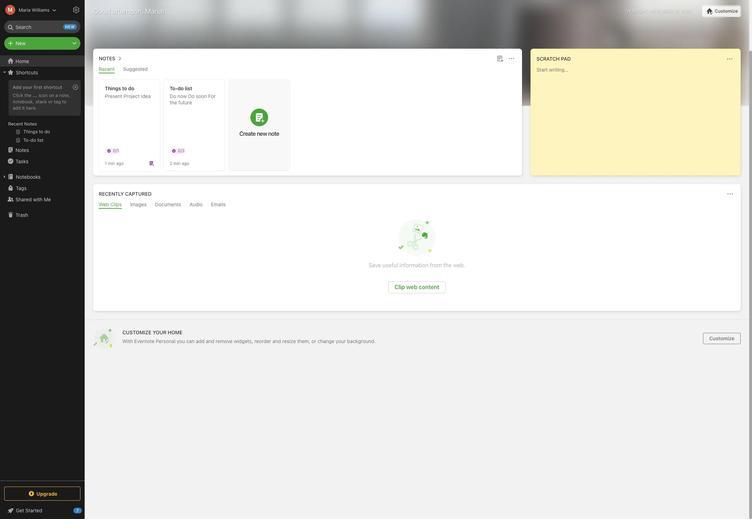 Task type: describe. For each thing, give the bounding box(es) containing it.
note
[[268, 131, 279, 137]]

the inside to-do list do now do soon for the future
[[170, 99, 177, 105]]

customize
[[122, 330, 151, 336]]

notes inside notes link
[[16, 147, 29, 153]]

recently captured button
[[97, 190, 152, 198]]

with
[[33, 196, 43, 202]]

2 min ago
[[170, 161, 189, 166]]

useful
[[383, 262, 398, 268]]

notebooks
[[16, 174, 41, 180]]

idea
[[141, 93, 151, 99]]

images
[[130, 201, 147, 207]]

clip web content button
[[389, 282, 445, 294]]

0 horizontal spatial more actions image
[[507, 54, 516, 63]]

your inside group
[[23, 84, 32, 90]]

web clips tab panel
[[93, 209, 741, 311]]

new button
[[4, 37, 80, 50]]

add inside customize your home with evernote personal you can add and remove widgets, reorder and resize them, or change your background.
[[196, 338, 205, 344]]

2 do from the left
[[188, 93, 195, 99]]

shortcuts
[[16, 69, 38, 75]]

first
[[34, 84, 42, 90]]

for
[[208, 93, 216, 99]]

emails
[[211, 201, 226, 207]]

create
[[239, 131, 256, 137]]

16,
[[674, 8, 680, 14]]

change
[[318, 338, 334, 344]]

Search text field
[[9, 20, 76, 33]]

evernote
[[134, 338, 154, 344]]

started
[[25, 508, 42, 514]]

recent for recent
[[99, 66, 115, 72]]

upgrade button
[[4, 487, 80, 501]]

notes inside notes button
[[99, 55, 115, 61]]

Start writing… text field
[[537, 67, 740, 170]]

new inside new search box
[[65, 24, 75, 29]]

it
[[22, 105, 25, 111]]

here.
[[26, 105, 37, 111]]

maria
[[19, 7, 31, 13]]

list
[[185, 85, 192, 91]]

add inside icon on a note, notebook, stack or tag to add it here.
[[13, 105, 21, 111]]

create new note
[[239, 131, 279, 137]]

afternoon,
[[112, 7, 143, 15]]

min for 2
[[173, 161, 181, 166]]

web
[[406, 284, 417, 290]]

...
[[33, 92, 37, 98]]

add
[[13, 84, 21, 90]]

settings image
[[72, 6, 80, 14]]

notes button
[[97, 54, 124, 63]]

0 vertical spatial customize button
[[703, 6, 741, 17]]

maria!
[[145, 7, 164, 15]]

home
[[168, 330, 182, 336]]

home
[[16, 58, 29, 64]]

things
[[105, 85, 121, 91]]

clip
[[395, 284, 405, 290]]

you
[[177, 338, 185, 344]]

min for 1
[[108, 161, 115, 166]]

shared with me link
[[0, 194, 84, 205]]

to-
[[170, 85, 178, 91]]

new
[[16, 40, 26, 46]]

images tab
[[130, 201, 147, 209]]

a
[[55, 92, 58, 98]]

icon on a note, notebook, stack or tag to add it here.
[[13, 92, 70, 111]]

documents
[[155, 201, 181, 207]]

new inside create new note button
[[257, 131, 267, 137]]

1 vertical spatial customize button
[[703, 333, 741, 344]]

click to collapse image
[[82, 506, 87, 515]]

more actions image inside field
[[726, 55, 734, 63]]

2
[[170, 161, 172, 166]]

get started
[[16, 508, 42, 514]]

web
[[99, 201, 109, 207]]

maria williams
[[19, 7, 50, 13]]

1 do from the left
[[170, 93, 176, 99]]

resize
[[282, 338, 296, 344]]

do inside things to do present project idea
[[128, 85, 134, 91]]

web clips
[[99, 201, 122, 207]]

1 and from the left
[[206, 338, 214, 344]]

0 vertical spatial customize
[[715, 8, 738, 14]]

new search field
[[9, 20, 77, 33]]

group containing add your first shortcut
[[0, 78, 84, 147]]

ago for 2 min ago
[[182, 161, 189, 166]]

0/1
[[113, 148, 119, 153]]

notes inside group
[[24, 121, 37, 127]]

expand notebooks image
[[2, 174, 7, 180]]

to inside icon on a note, notebook, stack or tag to add it here.
[[62, 99, 66, 104]]

2 and from the left
[[273, 338, 281, 344]]

recently
[[99, 191, 124, 197]]

recent notes
[[8, 121, 37, 127]]

future
[[178, 99, 192, 105]]

ago for 1 min ago
[[116, 161, 124, 166]]

click
[[13, 92, 23, 98]]

1 vertical spatial customize
[[709, 336, 735, 342]]



Task type: locate. For each thing, give the bounding box(es) containing it.
to
[[122, 85, 127, 91], [62, 99, 66, 104]]

0 horizontal spatial or
[[48, 99, 53, 104]]

upgrade
[[36, 491, 57, 497]]

on
[[49, 92, 54, 98]]

content
[[419, 284, 439, 290]]

2 tab list from the top
[[95, 201, 739, 209]]

1 horizontal spatial ago
[[182, 161, 189, 166]]

1 horizontal spatial add
[[196, 338, 205, 344]]

new down settings icon
[[65, 24, 75, 29]]

to inside things to do present project idea
[[122, 85, 127, 91]]

do down 'to-'
[[170, 93, 176, 99]]

trash link
[[0, 209, 84, 221]]

0 horizontal spatial do
[[128, 85, 134, 91]]

the left future
[[170, 99, 177, 105]]

1 min from the left
[[108, 161, 115, 166]]

recent inside tab list
[[99, 66, 115, 72]]

Account field
[[0, 3, 57, 17]]

soon
[[196, 93, 207, 99]]

do left list
[[178, 85, 184, 91]]

stack
[[35, 99, 47, 104]]

1 vertical spatial or
[[312, 338, 316, 344]]

0 horizontal spatial recent
[[8, 121, 23, 127]]

1 horizontal spatial new
[[257, 131, 267, 137]]

scratch
[[537, 56, 560, 62]]

home link
[[0, 55, 85, 67]]

scratch pad
[[537, 56, 571, 62]]

recently captured
[[99, 191, 152, 197]]

add right can
[[196, 338, 205, 344]]

the
[[24, 92, 31, 98], [170, 99, 177, 105], [443, 262, 452, 268]]

tree containing home
[[0, 55, 85, 481]]

customize button
[[703, 6, 741, 17], [703, 333, 741, 344]]

customize your home with evernote personal you can add and remove widgets, reorder and resize them, or change your background.
[[122, 330, 376, 344]]

notes down here.
[[24, 121, 37, 127]]

add
[[13, 105, 21, 111], [196, 338, 205, 344]]

more actions field for recently captured
[[725, 189, 735, 199]]

things to do present project idea
[[105, 85, 151, 99]]

or down on
[[48, 99, 53, 104]]

tab list containing web clips
[[95, 201, 739, 209]]

get
[[16, 508, 24, 514]]

and
[[206, 338, 214, 344], [273, 338, 281, 344]]

2 do from the left
[[178, 85, 184, 91]]

0 horizontal spatial min
[[108, 161, 115, 166]]

scratch pad button
[[535, 55, 571, 63]]

add left it
[[13, 105, 21, 111]]

More actions field
[[507, 54, 517, 64], [725, 54, 735, 64], [725, 189, 735, 199]]

recent for recent notes
[[8, 121, 23, 127]]

thursday, november 16, 2023
[[625, 8, 691, 14]]

emails tab
[[211, 201, 226, 209]]

or inside customize your home with evernote personal you can add and remove widgets, reorder and resize them, or change your background.
[[312, 338, 316, 344]]

2 ago from the left
[[182, 161, 189, 166]]

tree
[[0, 55, 85, 481]]

the inside group
[[24, 92, 31, 98]]

0 horizontal spatial to
[[62, 99, 66, 104]]

0 vertical spatial add
[[13, 105, 21, 111]]

captured
[[125, 191, 152, 197]]

1 tab list from the top
[[95, 66, 521, 73]]

november
[[649, 8, 673, 14]]

0 vertical spatial new
[[65, 24, 75, 29]]

create new note button
[[229, 80, 290, 171]]

do inside to-do list do now do soon for the future
[[178, 85, 184, 91]]

1 horizontal spatial do
[[178, 85, 184, 91]]

1 horizontal spatial do
[[188, 93, 195, 99]]

1 horizontal spatial recent
[[99, 66, 115, 72]]

0 vertical spatial notes
[[99, 55, 115, 61]]

ago
[[116, 161, 124, 166], [182, 161, 189, 166]]

1 ago from the left
[[116, 161, 124, 166]]

the left ...
[[24, 92, 31, 98]]

from
[[430, 262, 442, 268]]

0 vertical spatial to
[[122, 85, 127, 91]]

1 horizontal spatial and
[[273, 338, 281, 344]]

notebooks link
[[0, 171, 84, 182]]

0 horizontal spatial your
[[23, 84, 32, 90]]

shared with me
[[16, 196, 51, 202]]

your
[[153, 330, 166, 336]]

widgets,
[[234, 338, 253, 344]]

pad
[[561, 56, 571, 62]]

suggested tab
[[123, 66, 148, 73]]

tab list for recently captured
[[95, 201, 739, 209]]

to up project
[[122, 85, 127, 91]]

do
[[170, 93, 176, 99], [188, 93, 195, 99]]

recent tab panel
[[93, 73, 522, 176]]

suggested
[[123, 66, 148, 72]]

click the ...
[[13, 92, 37, 98]]

1 horizontal spatial the
[[170, 99, 177, 105]]

background.
[[347, 338, 376, 344]]

ago down 0/1
[[116, 161, 124, 166]]

tag
[[54, 99, 61, 104]]

min right 2
[[173, 161, 181, 166]]

or inside icon on a note, notebook, stack or tag to add it here.
[[48, 99, 53, 104]]

1 horizontal spatial more actions image
[[726, 55, 734, 63]]

1 do from the left
[[128, 85, 134, 91]]

tags button
[[0, 182, 84, 194]]

the inside "web clips" tab panel
[[443, 262, 452, 268]]

good
[[93, 7, 110, 15]]

tags
[[16, 185, 27, 191]]

0 vertical spatial tab list
[[95, 66, 521, 73]]

thursday,
[[625, 8, 648, 14]]

1 horizontal spatial to
[[122, 85, 127, 91]]

new left note
[[257, 131, 267, 137]]

tasks
[[16, 158, 28, 164]]

customize
[[715, 8, 738, 14], [709, 336, 735, 342]]

present
[[105, 93, 122, 99]]

Help and Learning task checklist field
[[0, 505, 85, 517]]

remove
[[216, 338, 233, 344]]

information
[[400, 262, 429, 268]]

now
[[177, 93, 187, 99]]

0 vertical spatial or
[[48, 99, 53, 104]]

recent down it
[[8, 121, 23, 127]]

0 horizontal spatial new
[[65, 24, 75, 29]]

min right 1
[[108, 161, 115, 166]]

1 horizontal spatial your
[[336, 338, 346, 344]]

shortcut
[[44, 84, 62, 90]]

0 vertical spatial recent
[[99, 66, 115, 72]]

tab list for notes
[[95, 66, 521, 73]]

add your first shortcut
[[13, 84, 62, 90]]

web clips tab
[[99, 201, 122, 209]]

trash
[[16, 212, 28, 218]]

clip web content
[[395, 284, 439, 290]]

with
[[122, 338, 133, 344]]

2023
[[681, 8, 691, 14]]

your up click the ...
[[23, 84, 32, 90]]

0 horizontal spatial ago
[[116, 161, 124, 166]]

audio tab
[[190, 201, 203, 209]]

notes link
[[0, 144, 84, 156]]

reorder
[[254, 338, 271, 344]]

0 vertical spatial your
[[23, 84, 32, 90]]

0 horizontal spatial add
[[13, 105, 21, 111]]

1 vertical spatial tab list
[[95, 201, 739, 209]]

recent down notes button
[[99, 66, 115, 72]]

2 vertical spatial the
[[443, 262, 452, 268]]

save useful information from the web.
[[369, 262, 465, 268]]

do up project
[[128, 85, 134, 91]]

me
[[44, 196, 51, 202]]

your right "change"
[[336, 338, 346, 344]]

your inside customize your home with evernote personal you can add and remove widgets, reorder and resize them, or change your background.
[[336, 338, 346, 344]]

notes up recent 'tab'
[[99, 55, 115, 61]]

2 vertical spatial notes
[[16, 147, 29, 153]]

1 vertical spatial recent
[[8, 121, 23, 127]]

notebook,
[[13, 99, 34, 104]]

1 vertical spatial your
[[336, 338, 346, 344]]

0 horizontal spatial and
[[206, 338, 214, 344]]

more actions image
[[507, 54, 516, 63], [726, 55, 734, 63]]

note,
[[59, 92, 70, 98]]

recent tab
[[99, 66, 115, 73]]

2 min from the left
[[173, 161, 181, 166]]

1 horizontal spatial min
[[173, 161, 181, 166]]

more actions field for scratch pad
[[725, 54, 735, 64]]

1 vertical spatial to
[[62, 99, 66, 104]]

documents tab
[[155, 201, 181, 209]]

tab list
[[95, 66, 521, 73], [95, 201, 739, 209]]

good afternoon, maria!
[[93, 7, 164, 15]]

0 horizontal spatial the
[[24, 92, 31, 98]]

the right "from"
[[443, 262, 452, 268]]

shared
[[16, 196, 32, 202]]

ago down "0/3"
[[182, 161, 189, 166]]

tab list containing recent
[[95, 66, 521, 73]]

to-do list do now do soon for the future
[[170, 85, 216, 105]]

1 vertical spatial new
[[257, 131, 267, 137]]

7
[[76, 508, 79, 513]]

1 horizontal spatial or
[[312, 338, 316, 344]]

or right them,
[[312, 338, 316, 344]]

can
[[186, 338, 195, 344]]

and left resize
[[273, 338, 281, 344]]

1 vertical spatial the
[[170, 99, 177, 105]]

1 min ago
[[105, 161, 124, 166]]

1 vertical spatial add
[[196, 338, 205, 344]]

2 horizontal spatial the
[[443, 262, 452, 268]]

audio
[[190, 201, 203, 207]]

do
[[128, 85, 134, 91], [178, 85, 184, 91]]

shortcuts button
[[0, 67, 84, 78]]

your
[[23, 84, 32, 90], [336, 338, 346, 344]]

them,
[[297, 338, 310, 344]]

personal
[[156, 338, 175, 344]]

0 vertical spatial the
[[24, 92, 31, 98]]

more actions image
[[726, 190, 735, 198]]

min
[[108, 161, 115, 166], [173, 161, 181, 166]]

do down list
[[188, 93, 195, 99]]

williams
[[32, 7, 50, 13]]

to down note, on the top left of the page
[[62, 99, 66, 104]]

group
[[0, 78, 84, 147]]

notes up tasks
[[16, 147, 29, 153]]

web.
[[453, 262, 465, 268]]

and left the "remove"
[[206, 338, 214, 344]]

0 horizontal spatial do
[[170, 93, 176, 99]]

new
[[65, 24, 75, 29], [257, 131, 267, 137]]

save
[[369, 262, 381, 268]]

1 vertical spatial notes
[[24, 121, 37, 127]]



Task type: vqa. For each thing, say whether or not it's contained in the screenshot.
Expand Tags ICON
no



